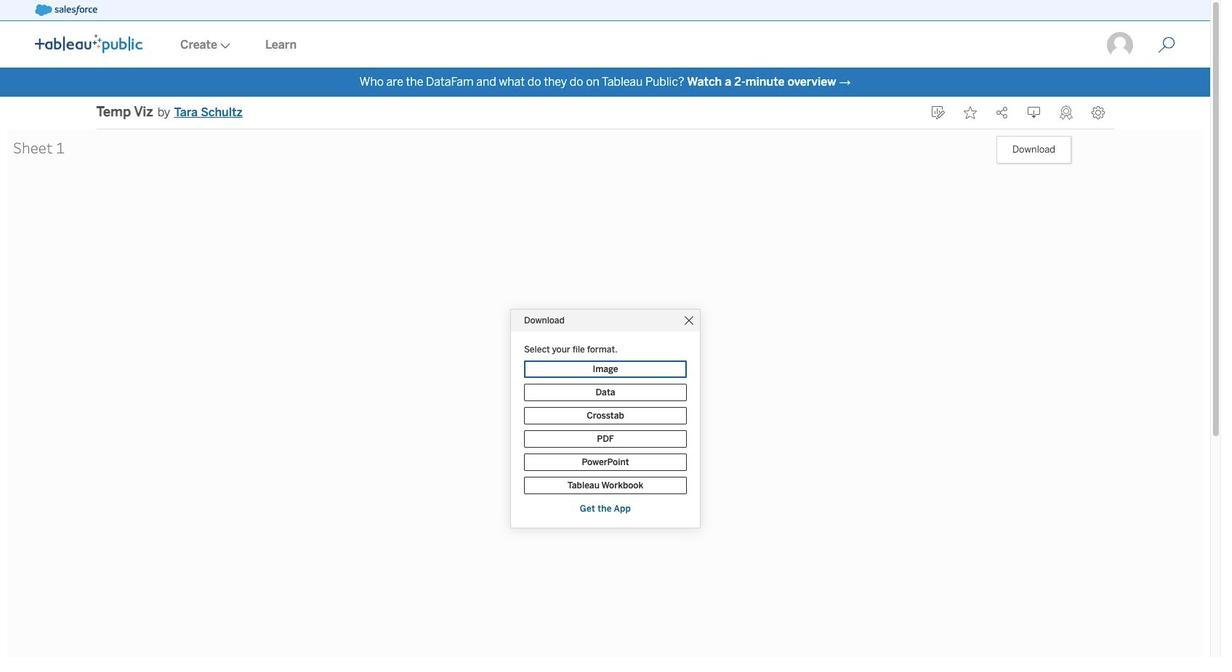 Task type: vqa. For each thing, say whether or not it's contained in the screenshot.
Remove Favorite button
no



Task type: locate. For each thing, give the bounding box(es) containing it.
go to search image
[[1140, 36, 1193, 54]]

edit image
[[932, 106, 945, 119]]

logo image
[[35, 34, 142, 53]]



Task type: describe. For each thing, give the bounding box(es) containing it.
salesforce logo image
[[35, 4, 97, 16]]

favorite button image
[[963, 106, 977, 119]]

create image
[[217, 43, 230, 49]]

nominate for viz of the day image
[[1059, 105, 1073, 120]]

tara.schultz image
[[1106, 31, 1135, 60]]



